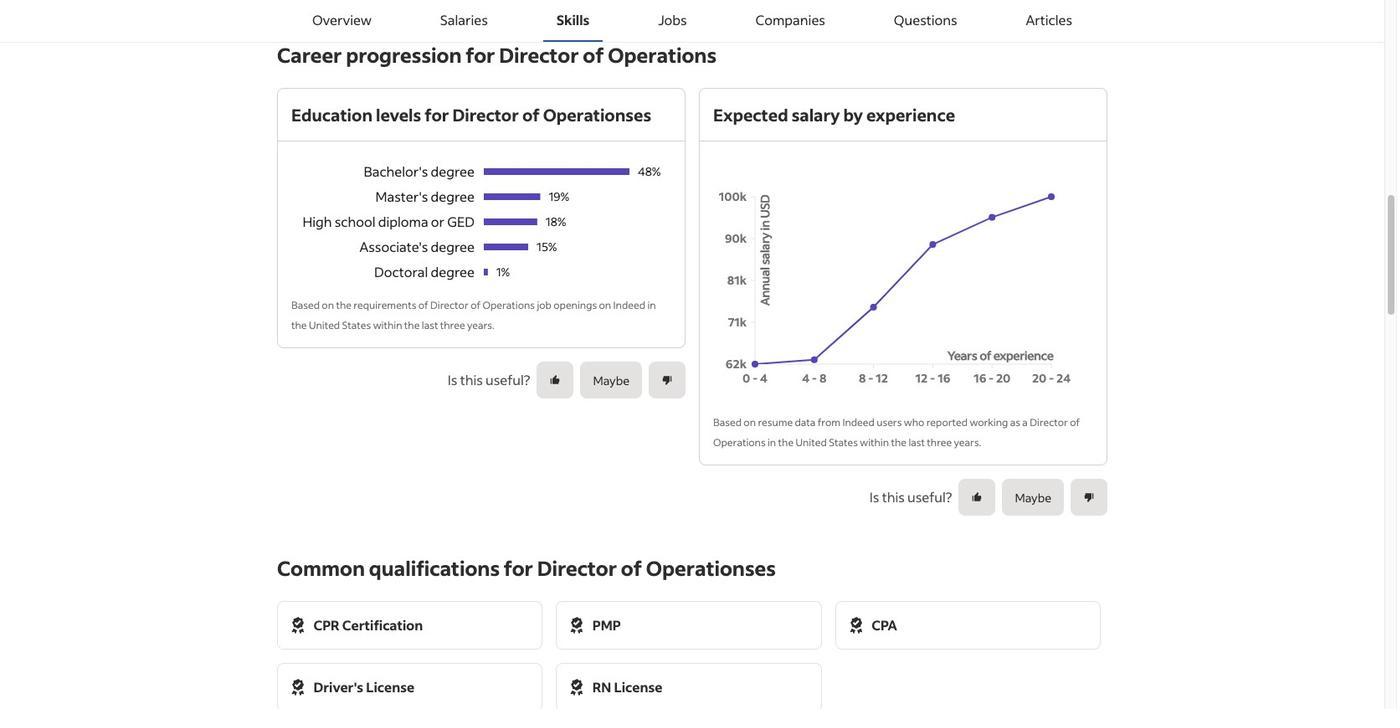 Task type: describe. For each thing, give the bounding box(es) containing it.
this for director
[[460, 371, 483, 389]]

experience
[[867, 104, 956, 126]]

career
[[277, 42, 342, 68]]

salary
[[792, 104, 841, 126]]

expected salary by experience
[[714, 104, 956, 126]]

useful? for experience
[[908, 488, 953, 506]]

for for qualifications
[[504, 555, 533, 581]]

based on resume data from indeed users who reported working as a director of operations in the united states within the last three years.
[[714, 416, 1081, 449]]

education
[[291, 104, 373, 126]]

salaries link
[[427, 0, 502, 42]]

cpr
[[314, 616, 340, 634]]

based for expected
[[714, 416, 742, 429]]

yes, it's helpful. image for experience
[[972, 492, 984, 503]]

states inside 'based on the requirements of director of operations job openings on indeed in the united states within the last three years.'
[[342, 319, 371, 332]]

1 horizontal spatial on
[[599, 299, 612, 312]]

operations inside based on resume data from indeed users who reported working as a director of operations in the united states within the last three years.
[[714, 436, 766, 449]]

of for levels
[[523, 104, 540, 126]]

jobs link
[[645, 0, 701, 42]]

three inside 'based on the requirements of director of operations job openings on indeed in the united states within the last three years.'
[[440, 319, 465, 332]]

reported
[[927, 416, 968, 429]]

overview
[[312, 11, 372, 28]]

useful? for director
[[486, 371, 530, 389]]

in inside 'based on the requirements of director of operations job openings on indeed in the united states within the last three years.'
[[648, 299, 656, 312]]

overview link
[[299, 0, 385, 42]]

requirements
[[354, 299, 417, 312]]

levels
[[376, 104, 421, 126]]

maybe for expected salary by experience
[[1015, 490, 1052, 505]]

articles link
[[1013, 0, 1086, 42]]

common qualifications for director of operationses
[[277, 555, 776, 581]]

operations inside 'based on the requirements of director of operations job openings on indeed in the united states within the last three years.'
[[483, 299, 535, 312]]

last inside 'based on the requirements of director of operations job openings on indeed in the united states within the last three years.'
[[422, 319, 438, 332]]

in inside based on resume data from indeed users who reported working as a director of operations in the united states within the last three years.
[[768, 436, 777, 449]]

director inside 'based on the requirements of director of operations job openings on indeed in the united states within the last three years.'
[[431, 299, 469, 312]]

is for experience
[[870, 488, 880, 506]]

for for progression
[[466, 42, 495, 68]]

working
[[970, 416, 1009, 429]]

indeed inside based on resume data from indeed users who reported working as a director of operations in the united states within the last three years.
[[843, 416, 875, 429]]

operationses for common qualifications for director of operationses
[[646, 555, 776, 581]]

resume
[[758, 416, 793, 429]]

years. inside 'based on the requirements of director of operations job openings on indeed in the united states within the last three years.'
[[467, 319, 495, 332]]

questions
[[894, 11, 958, 28]]

qualifications
[[369, 555, 500, 581]]

of for progression
[[583, 42, 604, 68]]

who
[[904, 416, 925, 429]]

maybe for education levels for director of operationses
[[593, 372, 630, 388]]

rn
[[593, 678, 612, 696]]

united inside based on resume data from indeed users who reported working as a director of operations in the united states within the last three years.
[[796, 436, 827, 449]]

a
[[1023, 416, 1028, 429]]

united inside 'based on the requirements of director of operations job openings on indeed in the united states within the last three years.'
[[309, 319, 340, 332]]

this for experience
[[882, 488, 905, 506]]

articles
[[1026, 11, 1073, 28]]

on for education levels for director of operationses
[[322, 299, 334, 312]]

no, it's not helpful. image
[[662, 374, 673, 386]]

by
[[844, 104, 864, 126]]

salaries
[[440, 11, 488, 28]]

skills link
[[543, 0, 603, 42]]



Task type: locate. For each thing, give the bounding box(es) containing it.
operations
[[608, 42, 717, 68], [483, 299, 535, 312], [714, 436, 766, 449]]

for
[[466, 42, 495, 68], [425, 104, 449, 126], [504, 555, 533, 581]]

director inside based on resume data from indeed users who reported working as a director of operations in the united states within the last three years.
[[1030, 416, 1069, 429]]

1 vertical spatial states
[[829, 436, 858, 449]]

1 vertical spatial three
[[927, 436, 953, 449]]

the
[[336, 299, 352, 312], [291, 319, 307, 332], [404, 319, 420, 332], [779, 436, 794, 449], [892, 436, 907, 449]]

based for education
[[291, 299, 320, 312]]

questions link
[[881, 0, 971, 42]]

rn license
[[593, 678, 663, 696]]

certification
[[342, 616, 423, 634]]

1 vertical spatial united
[[796, 436, 827, 449]]

on left 'requirements'
[[322, 299, 334, 312]]

0 horizontal spatial maybe
[[593, 372, 630, 388]]

0 horizontal spatial years.
[[467, 319, 495, 332]]

three inside based on resume data from indeed users who reported working as a director of operations in the united states within the last three years.
[[927, 436, 953, 449]]

useful? down based on resume data from indeed users who reported working as a director of operations in the united states within the last three years.
[[908, 488, 953, 506]]

0 vertical spatial states
[[342, 319, 371, 332]]

director for qualifications
[[537, 555, 617, 581]]

1 license from the left
[[366, 678, 415, 696]]

maybe button
[[581, 362, 642, 399], [1003, 479, 1065, 516]]

director down career progression for director of operations
[[453, 104, 519, 126]]

common
[[277, 555, 365, 581]]

0 horizontal spatial in
[[648, 299, 656, 312]]

pmp
[[593, 616, 621, 634]]

is this useful? down based on resume data from indeed users who reported working as a director of operations in the united states within the last three years.
[[870, 488, 953, 506]]

director right a
[[1030, 416, 1069, 429]]

cpa
[[872, 616, 898, 634]]

maybe button left no, it's not helpful. icon
[[581, 362, 642, 399]]

1 horizontal spatial this
[[882, 488, 905, 506]]

1 horizontal spatial for
[[466, 42, 495, 68]]

0 horizontal spatial within
[[373, 319, 402, 332]]

of
[[583, 42, 604, 68], [523, 104, 540, 126], [419, 299, 429, 312], [471, 299, 481, 312], [1071, 416, 1081, 429], [621, 555, 642, 581]]

0 vertical spatial years.
[[467, 319, 495, 332]]

career progression for director of operations
[[277, 42, 717, 68]]

1 horizontal spatial within
[[860, 436, 890, 449]]

on
[[322, 299, 334, 312], [599, 299, 612, 312], [744, 416, 756, 429]]

driver's license
[[314, 678, 415, 696]]

0 vertical spatial maybe button
[[581, 362, 642, 399]]

maybe left no, it's not helpful. icon
[[593, 372, 630, 388]]

0 vertical spatial three
[[440, 319, 465, 332]]

0 vertical spatial indeed
[[614, 299, 646, 312]]

is this useful? down 'based on the requirements of director of operations job openings on indeed in the united states within the last three years.'
[[448, 371, 530, 389]]

job
[[537, 299, 552, 312]]

based inside 'based on the requirements of director of operations job openings on indeed in the united states within the last three years.'
[[291, 299, 320, 312]]

1 vertical spatial is this useful?
[[870, 488, 953, 506]]

0 horizontal spatial based
[[291, 299, 320, 312]]

is
[[448, 371, 458, 389], [870, 488, 880, 506]]

0 vertical spatial operations
[[608, 42, 717, 68]]

license for driver's license
[[366, 678, 415, 696]]

0 horizontal spatial three
[[440, 319, 465, 332]]

1 horizontal spatial years.
[[954, 436, 982, 449]]

states inside based on resume data from indeed users who reported working as a director of operations in the united states within the last three years.
[[829, 436, 858, 449]]

1 horizontal spatial yes, it's helpful. image
[[972, 492, 984, 503]]

1 vertical spatial last
[[909, 436, 925, 449]]

1 vertical spatial operations
[[483, 299, 535, 312]]

of for qualifications
[[621, 555, 642, 581]]

useful? down 'based on the requirements of director of operations job openings on indeed in the united states within the last three years.'
[[486, 371, 530, 389]]

0 horizontal spatial states
[[342, 319, 371, 332]]

driver's
[[314, 678, 364, 696]]

on right openings
[[599, 299, 612, 312]]

expected
[[714, 104, 789, 126]]

director down skills
[[499, 42, 579, 68]]

progression
[[346, 42, 462, 68]]

states down 'requirements'
[[342, 319, 371, 332]]

1 horizontal spatial maybe button
[[1003, 479, 1065, 516]]

on for expected salary by experience
[[744, 416, 756, 429]]

in down resume in the bottom of the page
[[768, 436, 777, 449]]

openings
[[554, 299, 597, 312]]

0 horizontal spatial for
[[425, 104, 449, 126]]

1 vertical spatial useful?
[[908, 488, 953, 506]]

yes, it's helpful. image down working
[[972, 492, 984, 503]]

last inside based on resume data from indeed users who reported working as a director of operations in the united states within the last three years.
[[909, 436, 925, 449]]

1 vertical spatial maybe
[[1015, 490, 1052, 505]]

1 horizontal spatial maybe
[[1015, 490, 1052, 505]]

united
[[309, 319, 340, 332], [796, 436, 827, 449]]

director for levels
[[453, 104, 519, 126]]

1 horizontal spatial license
[[614, 678, 663, 696]]

2 horizontal spatial on
[[744, 416, 756, 429]]

director up pmp
[[537, 555, 617, 581]]

indeed right openings
[[614, 299, 646, 312]]

0 horizontal spatial united
[[309, 319, 340, 332]]

0 horizontal spatial this
[[460, 371, 483, 389]]

states down from
[[829, 436, 858, 449]]

last
[[422, 319, 438, 332], [909, 436, 925, 449]]

1 horizontal spatial united
[[796, 436, 827, 449]]

0 horizontal spatial is
[[448, 371, 458, 389]]

operations down resume in the bottom of the page
[[714, 436, 766, 449]]

companies link
[[743, 0, 839, 42]]

based left 'requirements'
[[291, 299, 320, 312]]

based left resume in the bottom of the page
[[714, 416, 742, 429]]

yes, it's helpful. image
[[550, 374, 561, 386], [972, 492, 984, 503]]

users
[[877, 416, 902, 429]]

1 horizontal spatial is
[[870, 488, 880, 506]]

director right 'requirements'
[[431, 299, 469, 312]]

based on the requirements of director of operations job openings on indeed in the united states within the last three years.
[[291, 299, 656, 332]]

this down based on resume data from indeed users who reported working as a director of operations in the united states within the last three years.
[[882, 488, 905, 506]]

is this useful? for director
[[448, 371, 530, 389]]

cpr certification
[[314, 616, 423, 634]]

license for rn license
[[614, 678, 663, 696]]

on inside based on resume data from indeed users who reported working as a director of operations in the united states within the last three years.
[[744, 416, 756, 429]]

is this useful? for experience
[[870, 488, 953, 506]]

within inside 'based on the requirements of director of operations job openings on indeed in the united states within the last three years.'
[[373, 319, 402, 332]]

within down users
[[860, 436, 890, 449]]

1 horizontal spatial is this useful?
[[870, 488, 953, 506]]

0 vertical spatial based
[[291, 299, 320, 312]]

three
[[440, 319, 465, 332], [927, 436, 953, 449]]

maybe button for education levels for director of operationses
[[581, 362, 642, 399]]

1 vertical spatial is
[[870, 488, 880, 506]]

yes, it's helpful. image down job
[[550, 374, 561, 386]]

0 horizontal spatial on
[[322, 299, 334, 312]]

0 vertical spatial operationses
[[543, 104, 652, 126]]

operations left job
[[483, 299, 535, 312]]

2 vertical spatial for
[[504, 555, 533, 581]]

operationses
[[543, 104, 652, 126], [646, 555, 776, 581]]

0 vertical spatial yes, it's helpful. image
[[550, 374, 561, 386]]

0 vertical spatial within
[[373, 319, 402, 332]]

based
[[291, 299, 320, 312], [714, 416, 742, 429]]

useful?
[[486, 371, 530, 389], [908, 488, 953, 506]]

0 horizontal spatial is this useful?
[[448, 371, 530, 389]]

1 vertical spatial within
[[860, 436, 890, 449]]

jobs
[[658, 11, 687, 28]]

director for progression
[[499, 42, 579, 68]]

0 vertical spatial in
[[648, 299, 656, 312]]

1 horizontal spatial indeed
[[843, 416, 875, 429]]

as
[[1011, 416, 1021, 429]]

1 horizontal spatial three
[[927, 436, 953, 449]]

2 vertical spatial operations
[[714, 436, 766, 449]]

0 vertical spatial for
[[466, 42, 495, 68]]

license right driver's
[[366, 678, 415, 696]]

0 vertical spatial is
[[448, 371, 458, 389]]

0 horizontal spatial maybe button
[[581, 362, 642, 399]]

education levels for director of operationses
[[291, 104, 652, 126]]

maybe button left no, it's not helpful. image
[[1003, 479, 1065, 516]]

1 vertical spatial for
[[425, 104, 449, 126]]

indeed
[[614, 299, 646, 312], [843, 416, 875, 429]]

2 license from the left
[[614, 678, 663, 696]]

1 horizontal spatial useful?
[[908, 488, 953, 506]]

0 horizontal spatial license
[[366, 678, 415, 696]]

operationses for education levels for director of operationses
[[543, 104, 652, 126]]

indeed right from
[[843, 416, 875, 429]]

in
[[648, 299, 656, 312], [768, 436, 777, 449]]

companies
[[756, 11, 826, 28]]

1 vertical spatial indeed
[[843, 416, 875, 429]]

0 horizontal spatial useful?
[[486, 371, 530, 389]]

in right openings
[[648, 299, 656, 312]]

maybe left no, it's not helpful. image
[[1015, 490, 1052, 505]]

this
[[460, 371, 483, 389], [882, 488, 905, 506]]

director
[[499, 42, 579, 68], [453, 104, 519, 126], [431, 299, 469, 312], [1030, 416, 1069, 429], [537, 555, 617, 581]]

0 horizontal spatial indeed
[[614, 299, 646, 312]]

operations down the jobs
[[608, 42, 717, 68]]

within
[[373, 319, 402, 332], [860, 436, 890, 449]]

2 horizontal spatial for
[[504, 555, 533, 581]]

skills
[[557, 11, 590, 28]]

no, it's not helpful. image
[[1084, 492, 1096, 503]]

is down based on resume data from indeed users who reported working as a director of operations in the united states within the last three years.
[[870, 488, 880, 506]]

maybe
[[593, 372, 630, 388], [1015, 490, 1052, 505]]

is this useful?
[[448, 371, 530, 389], [870, 488, 953, 506]]

1 vertical spatial yes, it's helpful. image
[[972, 492, 984, 503]]

0 vertical spatial useful?
[[486, 371, 530, 389]]

years.
[[467, 319, 495, 332], [954, 436, 982, 449]]

0 vertical spatial this
[[460, 371, 483, 389]]

1 horizontal spatial in
[[768, 436, 777, 449]]

indeed inside 'based on the requirements of director of operations job openings on indeed in the united states within the last three years.'
[[614, 299, 646, 312]]

years. inside based on resume data from indeed users who reported working as a director of operations in the united states within the last three years.
[[954, 436, 982, 449]]

1 vertical spatial operationses
[[646, 555, 776, 581]]

of inside based on resume data from indeed users who reported working as a director of operations in the united states within the last three years.
[[1071, 416, 1081, 429]]

states
[[342, 319, 371, 332], [829, 436, 858, 449]]

based inside based on resume data from indeed users who reported working as a director of operations in the united states within the last three years.
[[714, 416, 742, 429]]

0 vertical spatial maybe
[[593, 372, 630, 388]]

yes, it's helpful. image for director
[[550, 374, 561, 386]]

is for director
[[448, 371, 458, 389]]

0 vertical spatial last
[[422, 319, 438, 332]]

license
[[366, 678, 415, 696], [614, 678, 663, 696]]

1 vertical spatial based
[[714, 416, 742, 429]]

1 vertical spatial years.
[[954, 436, 982, 449]]

for for levels
[[425, 104, 449, 126]]

of for on
[[419, 299, 429, 312]]

license right rn in the left bottom of the page
[[614, 678, 663, 696]]

is down 'based on the requirements of director of operations job openings on indeed in the united states within the last three years.'
[[448, 371, 458, 389]]

within inside based on resume data from indeed users who reported working as a director of operations in the united states within the last three years.
[[860, 436, 890, 449]]

from
[[818, 416, 841, 429]]

on left resume in the bottom of the page
[[744, 416, 756, 429]]

0 vertical spatial united
[[309, 319, 340, 332]]

0 horizontal spatial yes, it's helpful. image
[[550, 374, 561, 386]]

0 horizontal spatial last
[[422, 319, 438, 332]]

1 vertical spatial in
[[768, 436, 777, 449]]

data
[[795, 416, 816, 429]]

1 vertical spatial maybe button
[[1003, 479, 1065, 516]]

1 horizontal spatial based
[[714, 416, 742, 429]]

within down 'requirements'
[[373, 319, 402, 332]]

maybe button for expected salary by experience
[[1003, 479, 1065, 516]]

1 horizontal spatial states
[[829, 436, 858, 449]]

0 vertical spatial is this useful?
[[448, 371, 530, 389]]

1 horizontal spatial last
[[909, 436, 925, 449]]

this down 'based on the requirements of director of operations job openings on indeed in the united states within the last three years.'
[[460, 371, 483, 389]]

1 vertical spatial this
[[882, 488, 905, 506]]



Task type: vqa. For each thing, say whether or not it's contained in the screenshot.
the left three
yes



